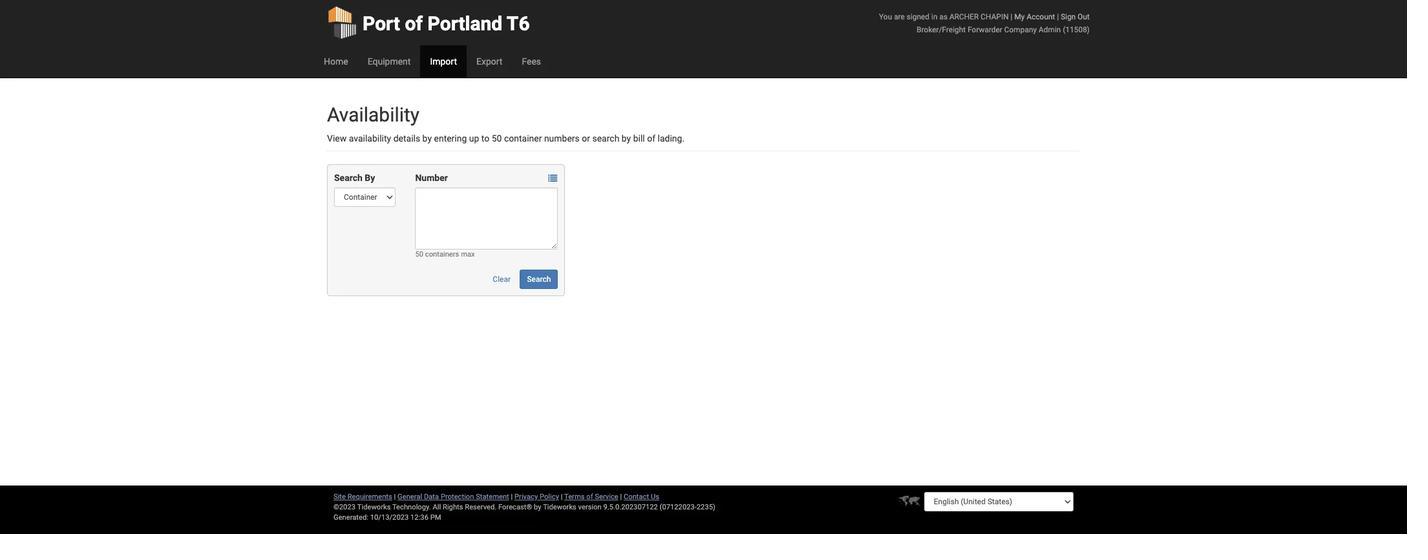 Task type: vqa. For each thing, say whether or not it's contained in the screenshot.
Be to the top
no



Task type: describe. For each thing, give the bounding box(es) containing it.
(07122023-
[[660, 503, 697, 512]]

port of portland t6
[[363, 12, 530, 35]]

export button
[[467, 45, 512, 78]]

or
[[582, 133, 590, 144]]

equipment
[[368, 56, 411, 67]]

portland
[[428, 12, 503, 35]]

account
[[1027, 12, 1056, 21]]

t6
[[507, 12, 530, 35]]

number
[[415, 173, 448, 183]]

| up the 'tideworks'
[[561, 493, 563, 501]]

my
[[1015, 12, 1025, 21]]

search button
[[520, 270, 558, 289]]

my account link
[[1015, 12, 1056, 21]]

2235)
[[697, 503, 716, 512]]

2 horizontal spatial of
[[648, 133, 656, 144]]

service
[[595, 493, 619, 501]]

pm
[[431, 514, 441, 522]]

home
[[324, 56, 348, 67]]

container
[[504, 133, 542, 144]]

port
[[363, 12, 400, 35]]

out
[[1078, 12, 1090, 21]]

fees button
[[512, 45, 551, 78]]

in
[[932, 12, 938, 21]]

| left general
[[394, 493, 396, 501]]

search by
[[334, 173, 375, 183]]

of inside site requirements | general data protection statement | privacy policy | terms of service | contact us ©2023 tideworks technology. all rights reserved. forecast® by tideworks version 9.5.0.202307122 (07122023-2235) generated: 10/13/2023 12:36 pm
[[587, 493, 593, 501]]

0 vertical spatial 50
[[492, 133, 502, 144]]

| left my
[[1011, 12, 1013, 21]]

view availability details by entering up to 50 container numbers or search by bill of lading.
[[327, 133, 685, 144]]

by inside site requirements | general data protection statement | privacy policy | terms of service | contact us ©2023 tideworks technology. all rights reserved. forecast® by tideworks version 9.5.0.202307122 (07122023-2235) generated: 10/13/2023 12:36 pm
[[534, 503, 542, 512]]

generated:
[[334, 514, 369, 522]]

10/13/2023
[[370, 514, 409, 522]]

contact
[[624, 493, 649, 501]]

version
[[579, 503, 602, 512]]

clear
[[493, 275, 511, 284]]

are
[[895, 12, 905, 21]]

show list image
[[549, 174, 558, 183]]

export
[[477, 56, 503, 67]]

| up forecast®
[[511, 493, 513, 501]]

all
[[433, 503, 441, 512]]

requirements
[[348, 493, 392, 501]]

bill
[[634, 133, 645, 144]]

(11508)
[[1063, 25, 1090, 34]]

general data protection statement link
[[398, 493, 509, 501]]

©2023 tideworks
[[334, 503, 391, 512]]

company
[[1005, 25, 1037, 34]]

Number text field
[[415, 188, 558, 250]]

import
[[430, 56, 457, 67]]

statement
[[476, 493, 509, 501]]

site requirements link
[[334, 493, 392, 501]]

details
[[394, 133, 420, 144]]

of inside port of portland t6 link
[[405, 12, 423, 35]]

archer
[[950, 12, 979, 21]]

view
[[327, 133, 347, 144]]



Task type: locate. For each thing, give the bounding box(es) containing it.
0 horizontal spatial search
[[334, 173, 363, 183]]

entering
[[434, 133, 467, 144]]

2 horizontal spatial by
[[622, 133, 631, 144]]

numbers
[[544, 133, 580, 144]]

import button
[[421, 45, 467, 78]]

0 horizontal spatial of
[[405, 12, 423, 35]]

signed
[[907, 12, 930, 21]]

9.5.0.202307122
[[604, 503, 658, 512]]

1 horizontal spatial by
[[534, 503, 542, 512]]

50
[[492, 133, 502, 144], [415, 250, 424, 259]]

2 vertical spatial of
[[587, 493, 593, 501]]

reserved.
[[465, 503, 497, 512]]

general
[[398, 493, 422, 501]]

rights
[[443, 503, 463, 512]]

by
[[365, 173, 375, 183]]

| up 9.5.0.202307122
[[621, 493, 622, 501]]

50 right to
[[492, 133, 502, 144]]

protection
[[441, 493, 474, 501]]

tideworks
[[543, 503, 577, 512]]

data
[[424, 493, 439, 501]]

search left by
[[334, 173, 363, 183]]

of right port
[[405, 12, 423, 35]]

0 vertical spatial search
[[334, 173, 363, 183]]

fees
[[522, 56, 541, 67]]

privacy
[[515, 493, 538, 501]]

|
[[1011, 12, 1013, 21], [1058, 12, 1060, 21], [394, 493, 396, 501], [511, 493, 513, 501], [561, 493, 563, 501], [621, 493, 622, 501]]

search inside button
[[527, 275, 551, 284]]

of right bill
[[648, 133, 656, 144]]

you are signed in as archer chapin | my account | sign out broker/freight forwarder company admin (11508)
[[880, 12, 1090, 34]]

as
[[940, 12, 948, 21]]

policy
[[540, 493, 559, 501]]

port of portland t6 link
[[327, 0, 530, 45]]

site
[[334, 493, 346, 501]]

search
[[593, 133, 620, 144]]

1 vertical spatial 50
[[415, 250, 424, 259]]

by left bill
[[622, 133, 631, 144]]

max
[[461, 250, 475, 259]]

12:36
[[411, 514, 429, 522]]

availability
[[349, 133, 391, 144]]

broker/freight
[[917, 25, 966, 34]]

by down privacy policy link
[[534, 503, 542, 512]]

50 containers max
[[415, 250, 475, 259]]

you
[[880, 12, 893, 21]]

of
[[405, 12, 423, 35], [648, 133, 656, 144], [587, 493, 593, 501]]

availability
[[327, 103, 420, 126]]

1 vertical spatial of
[[648, 133, 656, 144]]

lading.
[[658, 133, 685, 144]]

1 horizontal spatial search
[[527, 275, 551, 284]]

search for search by
[[334, 173, 363, 183]]

search right 'clear' button
[[527, 275, 551, 284]]

0 horizontal spatial 50
[[415, 250, 424, 259]]

50 left containers
[[415, 250, 424, 259]]

sign
[[1061, 12, 1076, 21]]

containers
[[425, 250, 459, 259]]

clear button
[[486, 270, 518, 289]]

privacy policy link
[[515, 493, 559, 501]]

terms of service link
[[565, 493, 619, 501]]

0 vertical spatial of
[[405, 12, 423, 35]]

by
[[423, 133, 432, 144], [622, 133, 631, 144], [534, 503, 542, 512]]

up
[[469, 133, 479, 144]]

to
[[482, 133, 490, 144]]

chapin
[[981, 12, 1009, 21]]

1 vertical spatial search
[[527, 275, 551, 284]]

search
[[334, 173, 363, 183], [527, 275, 551, 284]]

0 horizontal spatial by
[[423, 133, 432, 144]]

site requirements | general data protection statement | privacy policy | terms of service | contact us ©2023 tideworks technology. all rights reserved. forecast® by tideworks version 9.5.0.202307122 (07122023-2235) generated: 10/13/2023 12:36 pm
[[334, 493, 716, 522]]

us
[[651, 493, 660, 501]]

equipment button
[[358, 45, 421, 78]]

forwarder
[[968, 25, 1003, 34]]

search for search
[[527, 275, 551, 284]]

sign out link
[[1061, 12, 1090, 21]]

| left sign
[[1058, 12, 1060, 21]]

1 horizontal spatial 50
[[492, 133, 502, 144]]

of up version
[[587, 493, 593, 501]]

home button
[[314, 45, 358, 78]]

technology.
[[393, 503, 431, 512]]

by right the details
[[423, 133, 432, 144]]

forecast®
[[499, 503, 532, 512]]

contact us link
[[624, 493, 660, 501]]

1 horizontal spatial of
[[587, 493, 593, 501]]

terms
[[565, 493, 585, 501]]

admin
[[1039, 25, 1062, 34]]



